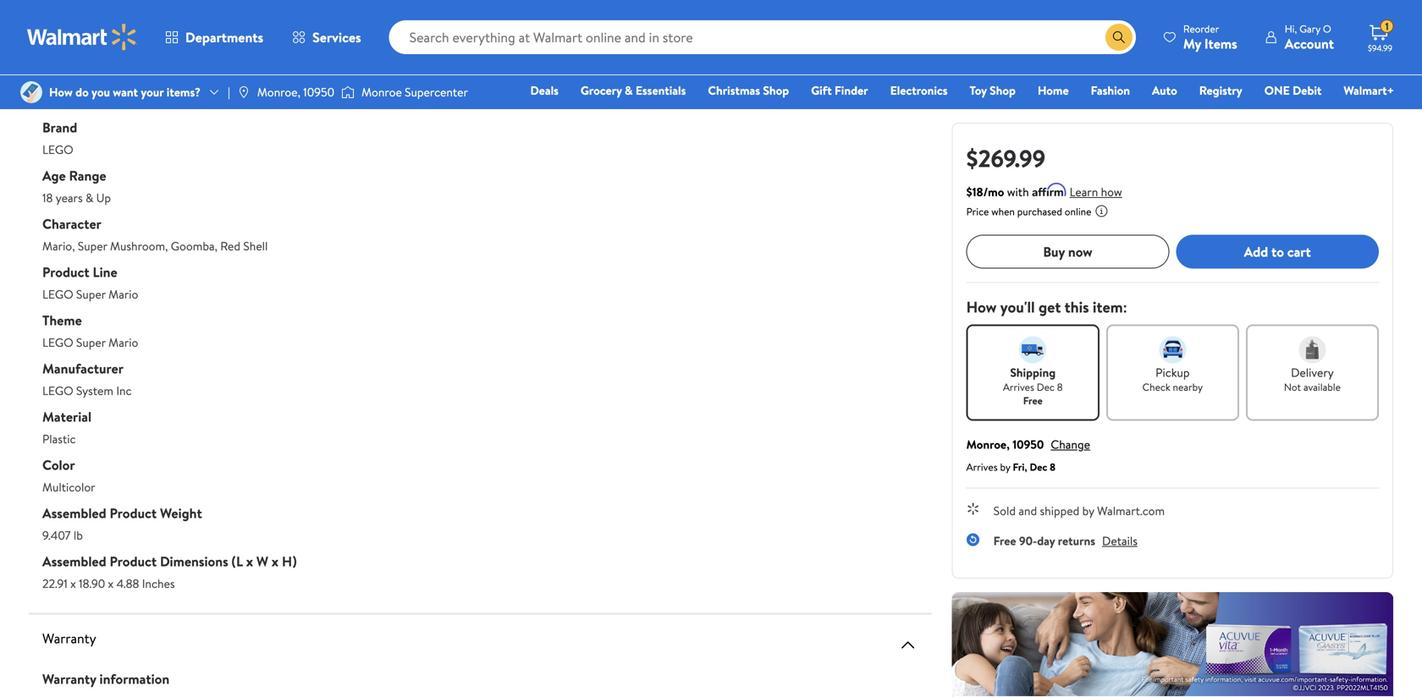 Task type: describe. For each thing, give the bounding box(es) containing it.
arrives inside shipping arrives dec 8 free
[[1004, 380, 1035, 395]]

with
[[1008, 184, 1030, 200]]

2 vertical spatial product
[[110, 553, 157, 571]]

when
[[992, 205, 1015, 219]]

purchased
[[1018, 205, 1063, 219]]

4 lego from the top
[[42, 383, 73, 399]]

warranty for warranty
[[42, 630, 96, 648]]

available
[[1304, 380, 1341, 395]]

2 lego from the top
[[42, 286, 73, 303]]

delivery
[[1292, 365, 1335, 381]]

departments button
[[151, 17, 278, 58]]

you
[[92, 84, 110, 100]]

inches
[[142, 576, 175, 592]]

learn
[[1070, 184, 1099, 200]]

shell
[[243, 238, 268, 254]]

pickup check nearby
[[1143, 365, 1204, 395]]

items?
[[167, 84, 201, 100]]

0 vertical spatial product
[[42, 263, 89, 282]]

inc
[[116, 383, 132, 399]]

online
[[1065, 205, 1092, 219]]

departments
[[185, 28, 263, 47]]

gift
[[812, 82, 832, 99]]

sold
[[994, 503, 1016, 520]]

items
[[1205, 34, 1238, 53]]

you'll
[[1001, 297, 1035, 318]]

h)
[[282, 553, 297, 571]]

x right the w
[[272, 553, 279, 571]]

1 vertical spatial product
[[110, 504, 157, 523]]

arrives inside monroe, 10950 change arrives by fri, dec 8
[[967, 460, 998, 475]]

electronics link
[[883, 81, 956, 100]]

0 vertical spatial super
[[78, 238, 107, 254]]

x left 4.88 at the bottom of the page
[[108, 576, 114, 592]]

christmas
[[708, 82, 761, 99]]

grocery & essentials
[[581, 82, 686, 99]]

weight
[[160, 504, 202, 523]]

goomba,
[[171, 238, 218, 254]]

auto
[[1153, 82, 1178, 99]]

my
[[1184, 34, 1202, 53]]

features collectible brand lego age range 18 years & up character mario, super mushroom, goomba, red shell product line lego super mario theme lego super mario manufacturer lego system inc material plastic color multicolor assembled product weight 9.407 lb assembled product dimensions (l x w x h) 22.91 x 18.90 x 4.88 inches
[[42, 70, 297, 592]]

$18/mo
[[967, 184, 1005, 200]]

22.91
[[42, 576, 68, 592]]

monroe, for monroe, 10950 change arrives by fri, dec 8
[[967, 437, 1010, 453]]

monroe, for monroe, 10950
[[257, 84, 301, 100]]

services button
[[278, 17, 376, 58]]

fashion link
[[1084, 81, 1138, 100]]

christmas shop
[[708, 82, 789, 99]]

toy
[[970, 82, 987, 99]]

1 vertical spatial super
[[76, 286, 106, 303]]

want
[[113, 84, 138, 100]]

red
[[220, 238, 241, 254]]

home
[[1038, 82, 1069, 99]]

theme
[[42, 311, 82, 330]]

0 vertical spatial &
[[625, 82, 633, 99]]

check
[[1143, 380, 1171, 395]]

now
[[1069, 242, 1093, 261]]

1 horizontal spatial by
[[1083, 503, 1095, 520]]

reorder my items
[[1184, 22, 1238, 53]]

electronics
[[891, 82, 948, 99]]

hi,
[[1285, 22, 1298, 36]]

warranty image
[[898, 636, 919, 656]]

system
[[76, 383, 113, 399]]

Search search field
[[389, 20, 1136, 54]]

specifications
[[42, 36, 124, 55]]

monroe, 10950 change arrives by fri, dec 8
[[967, 437, 1091, 475]]

18.90
[[79, 576, 105, 592]]

learn how
[[1070, 184, 1123, 200]]

walmart.com
[[1098, 503, 1165, 520]]

to
[[1272, 242, 1285, 261]]

change
[[1051, 437, 1091, 453]]

christmas shop link
[[701, 81, 797, 100]]

item:
[[1093, 297, 1128, 318]]

one debit
[[1265, 82, 1322, 99]]

toy shop link
[[963, 81, 1024, 100]]

toy shop
[[970, 82, 1016, 99]]

material
[[42, 408, 92, 426]]

intent image for pickup image
[[1160, 337, 1187, 364]]

lb
[[74, 528, 83, 544]]

1 assembled from the top
[[42, 504, 106, 523]]

intent image for delivery image
[[1300, 337, 1327, 364]]

w
[[257, 553, 269, 571]]

walmart+ link
[[1337, 81, 1402, 100]]

2 vertical spatial super
[[76, 335, 106, 351]]

shop for christmas shop
[[763, 82, 789, 99]]

shipping
[[1011, 365, 1056, 381]]

returns
[[1058, 533, 1096, 550]]

fri,
[[1013, 460, 1028, 475]]

fashion
[[1091, 82, 1131, 99]]

|
[[228, 84, 230, 100]]

 image for how do you want your items?
[[20, 81, 42, 103]]

color
[[42, 456, 75, 475]]

character
[[42, 215, 101, 233]]

 image for monroe, 10950
[[237, 86, 251, 99]]

Walmart Site-Wide search field
[[389, 20, 1136, 54]]

& inside features collectible brand lego age range 18 years & up character mario, super mushroom, goomba, red shell product line lego super mario theme lego super mario manufacturer lego system inc material plastic color multicolor assembled product weight 9.407 lb assembled product dimensions (l x w x h) 22.91 x 18.90 x 4.88 inches
[[86, 190, 93, 206]]

pickup
[[1156, 365, 1190, 381]]

warranty information
[[42, 670, 170, 689]]

how
[[1101, 184, 1123, 200]]

how for how you'll get this item:
[[967, 297, 997, 318]]

auto link
[[1145, 81, 1185, 100]]

10950 for monroe, 10950
[[303, 84, 335, 100]]

details
[[1103, 533, 1138, 550]]

change button
[[1051, 437, 1091, 453]]



Task type: locate. For each thing, give the bounding box(es) containing it.
(l
[[232, 553, 243, 571]]

8 right the shipping
[[1058, 380, 1063, 395]]

$18/mo with
[[967, 184, 1030, 200]]

dimensions
[[160, 553, 228, 571]]

1 vertical spatial arrives
[[967, 460, 998, 475]]

mario down line
[[109, 286, 138, 303]]

legal information image
[[1095, 205, 1109, 218]]

3 lego from the top
[[42, 335, 73, 351]]

 image
[[20, 81, 42, 103], [237, 86, 251, 99]]

super up line
[[78, 238, 107, 254]]

0 horizontal spatial free
[[994, 533, 1017, 550]]

10950
[[303, 84, 335, 100], [1013, 437, 1045, 453]]

10950 inside monroe, 10950 change arrives by fri, dec 8
[[1013, 437, 1045, 453]]

not
[[1285, 380, 1302, 395]]

1 horizontal spatial shop
[[990, 82, 1016, 99]]

free left 90-
[[994, 533, 1017, 550]]

dec
[[1037, 380, 1055, 395], [1030, 460, 1048, 475]]

1 vertical spatial 8
[[1050, 460, 1056, 475]]

product up 4.88 at the bottom of the page
[[110, 553, 157, 571]]

how
[[49, 84, 73, 100], [967, 297, 997, 318]]

1 mario from the top
[[109, 286, 138, 303]]

product left the weight
[[110, 504, 157, 523]]

lego down theme
[[42, 335, 73, 351]]

age
[[42, 166, 66, 185]]

price when purchased online
[[967, 205, 1092, 219]]

monroe, right |
[[257, 84, 301, 100]]

shop for toy shop
[[990, 82, 1016, 99]]

o
[[1324, 22, 1332, 36]]

warranty
[[42, 630, 96, 648], [42, 670, 96, 689]]

monroe,
[[257, 84, 301, 100], [967, 437, 1010, 453]]

0 horizontal spatial &
[[86, 190, 93, 206]]

free inside shipping arrives dec 8 free
[[1024, 394, 1043, 408]]

0 vertical spatial warranty
[[42, 630, 96, 648]]

debit
[[1293, 82, 1322, 99]]

1 vertical spatial 10950
[[1013, 437, 1045, 453]]

1 vertical spatial monroe,
[[967, 437, 1010, 453]]

by inside monroe, 10950 change arrives by fri, dec 8
[[1001, 460, 1011, 475]]

0 horizontal spatial monroe,
[[257, 84, 301, 100]]

2 mario from the top
[[109, 335, 138, 351]]

specifications image
[[898, 42, 919, 62]]

buy
[[1044, 242, 1065, 261]]

by right the shipped
[[1083, 503, 1095, 520]]

1 vertical spatial mario
[[109, 335, 138, 351]]

deals
[[531, 82, 559, 99]]

deals link
[[523, 81, 567, 100]]

0 vertical spatial arrives
[[1004, 380, 1035, 395]]

warranty for warranty information
[[42, 670, 96, 689]]

0 horizontal spatial by
[[1001, 460, 1011, 475]]

0 horizontal spatial  image
[[20, 81, 42, 103]]

intent image for shipping image
[[1020, 337, 1047, 364]]

and
[[1019, 503, 1038, 520]]

10950 up fri,
[[1013, 437, 1045, 453]]

how you'll get this item:
[[967, 297, 1128, 318]]

add to cart
[[1245, 242, 1312, 261]]

0 vertical spatial assembled
[[42, 504, 106, 523]]

free
[[1024, 394, 1043, 408], [994, 533, 1017, 550]]

monroe, inside monroe, 10950 change arrives by fri, dec 8
[[967, 437, 1010, 453]]

arrives down intent image for shipping on the right
[[1004, 380, 1035, 395]]

cart
[[1288, 242, 1312, 261]]

0 vertical spatial mario
[[109, 286, 138, 303]]

1 horizontal spatial how
[[967, 297, 997, 318]]

1 vertical spatial how
[[967, 297, 997, 318]]

shop inside "link"
[[990, 82, 1016, 99]]

by
[[1001, 460, 1011, 475], [1083, 503, 1095, 520]]

gift finder link
[[804, 81, 876, 100]]

0 vertical spatial dec
[[1037, 380, 1055, 395]]

1 warranty from the top
[[42, 630, 96, 648]]

warranty up warranty information
[[42, 630, 96, 648]]

shop
[[763, 82, 789, 99], [990, 82, 1016, 99]]

assembled
[[42, 504, 106, 523], [42, 553, 106, 571]]

1 horizontal spatial &
[[625, 82, 633, 99]]

1 shop from the left
[[763, 82, 789, 99]]

2 warranty from the top
[[42, 670, 96, 689]]

grocery & essentials link
[[573, 81, 694, 100]]

2 assembled from the top
[[42, 553, 106, 571]]

reorder
[[1184, 22, 1220, 36]]

1
[[1386, 19, 1390, 34]]

registry
[[1200, 82, 1243, 99]]

monroe, up sold
[[967, 437, 1010, 453]]

4.88
[[117, 576, 139, 592]]

gary
[[1300, 22, 1321, 36]]

affirm image
[[1033, 183, 1067, 196]]

this
[[1065, 297, 1090, 318]]

gift finder
[[812, 82, 869, 99]]

range
[[69, 166, 106, 185]]

essentials
[[636, 82, 686, 99]]

dec inside shipping arrives dec 8 free
[[1037, 380, 1055, 395]]

mario up manufacturer
[[109, 335, 138, 351]]

plastic
[[42, 431, 76, 448]]

how left do
[[49, 84, 73, 100]]

account
[[1285, 34, 1335, 53]]

free down the shipping
[[1024, 394, 1043, 408]]

0 vertical spatial 10950
[[303, 84, 335, 100]]

walmart image
[[27, 24, 137, 51]]

buy now
[[1044, 242, 1093, 261]]

assembled down lb at left
[[42, 553, 106, 571]]

 image left features
[[20, 81, 42, 103]]

brand
[[42, 118, 77, 137]]

add
[[1245, 242, 1269, 261]]

dec right fri,
[[1030, 460, 1048, 475]]

lego up material
[[42, 383, 73, 399]]

warranty left the information
[[42, 670, 96, 689]]

1 horizontal spatial arrives
[[1004, 380, 1035, 395]]

1 lego from the top
[[42, 141, 73, 158]]

mario
[[109, 286, 138, 303], [109, 335, 138, 351]]

0 horizontal spatial shop
[[763, 82, 789, 99]]

1 vertical spatial warranty
[[42, 670, 96, 689]]

finder
[[835, 82, 869, 99]]

search icon image
[[1113, 30, 1126, 44]]

collectible
[[42, 93, 98, 110]]

8 inside monroe, 10950 change arrives by fri, dec 8
[[1050, 460, 1056, 475]]

dec down intent image for shipping on the right
[[1037, 380, 1055, 395]]

price
[[967, 205, 989, 219]]

how do you want your items?
[[49, 84, 201, 100]]

lego up theme
[[42, 286, 73, 303]]

how for how do you want your items?
[[49, 84, 73, 100]]

0 horizontal spatial how
[[49, 84, 73, 100]]

0 horizontal spatial 8
[[1050, 460, 1056, 475]]

0 vertical spatial monroe,
[[257, 84, 301, 100]]

your
[[141, 84, 164, 100]]

lego
[[42, 141, 73, 158], [42, 286, 73, 303], [42, 335, 73, 351], [42, 383, 73, 399]]

$94.99
[[1369, 42, 1393, 54]]

delivery not available
[[1285, 365, 1341, 395]]

get
[[1039, 297, 1061, 318]]

up
[[96, 190, 111, 206]]

mushroom,
[[110, 238, 168, 254]]

0 vertical spatial by
[[1001, 460, 1011, 475]]

1 horizontal spatial 8
[[1058, 380, 1063, 395]]

0 horizontal spatial 10950
[[303, 84, 335, 100]]

8 inside shipping arrives dec 8 free
[[1058, 380, 1063, 395]]

shipping arrives dec 8 free
[[1004, 365, 1063, 408]]

0 vertical spatial 8
[[1058, 380, 1063, 395]]

1 vertical spatial free
[[994, 533, 1017, 550]]

day
[[1038, 533, 1056, 550]]

0 vertical spatial how
[[49, 84, 73, 100]]

super down line
[[76, 286, 106, 303]]

arrives left fri,
[[967, 460, 998, 475]]

registry link
[[1192, 81, 1251, 100]]

mario,
[[42, 238, 75, 254]]

1 vertical spatial by
[[1083, 503, 1095, 520]]

assembled up lb at left
[[42, 504, 106, 523]]

multicolor
[[42, 479, 95, 496]]

$269.99
[[967, 142, 1046, 175]]

& right grocery
[[625, 82, 633, 99]]

one
[[1265, 82, 1290, 99]]

0 vertical spatial free
[[1024, 394, 1043, 408]]

learn how button
[[1070, 183, 1123, 201]]

buy now button
[[967, 235, 1170, 269]]

1 horizontal spatial  image
[[237, 86, 251, 99]]

1 horizontal spatial monroe,
[[967, 437, 1010, 453]]

8 down change button
[[1050, 460, 1056, 475]]

1 horizontal spatial 10950
[[1013, 437, 1045, 453]]

dec inside monroe, 10950 change arrives by fri, dec 8
[[1030, 460, 1048, 475]]

super up manufacturer
[[76, 335, 106, 351]]

one debit link
[[1257, 81, 1330, 100]]

monroe supercenter
[[362, 84, 468, 100]]

x right (l
[[246, 553, 253, 571]]

& left up
[[86, 190, 93, 206]]

90-
[[1020, 533, 1038, 550]]

1 vertical spatial assembled
[[42, 553, 106, 571]]

lego down brand
[[42, 141, 73, 158]]

9.407
[[42, 528, 71, 544]]

 image right |
[[237, 86, 251, 99]]

product down mario, in the top left of the page
[[42, 263, 89, 282]]

2 shop from the left
[[990, 82, 1016, 99]]

x right 22.91
[[70, 576, 76, 592]]

1 horizontal spatial free
[[1024, 394, 1043, 408]]

home link
[[1031, 81, 1077, 100]]

by left fri,
[[1001, 460, 1011, 475]]

10950 down "services" popup button
[[303, 84, 335, 100]]

0 horizontal spatial arrives
[[967, 460, 998, 475]]

8
[[1058, 380, 1063, 395], [1050, 460, 1056, 475]]

shop right the toy
[[990, 82, 1016, 99]]

 image
[[341, 84, 355, 101]]

shop right the christmas
[[763, 82, 789, 99]]

how left you'll
[[967, 297, 997, 318]]

1 vertical spatial dec
[[1030, 460, 1048, 475]]

hi, gary o account
[[1285, 22, 1335, 53]]

supercenter
[[405, 84, 468, 100]]

1 vertical spatial &
[[86, 190, 93, 206]]

10950 for monroe, 10950 change arrives by fri, dec 8
[[1013, 437, 1045, 453]]



Task type: vqa. For each thing, say whether or not it's contained in the screenshot.
Price when purchased online
yes



